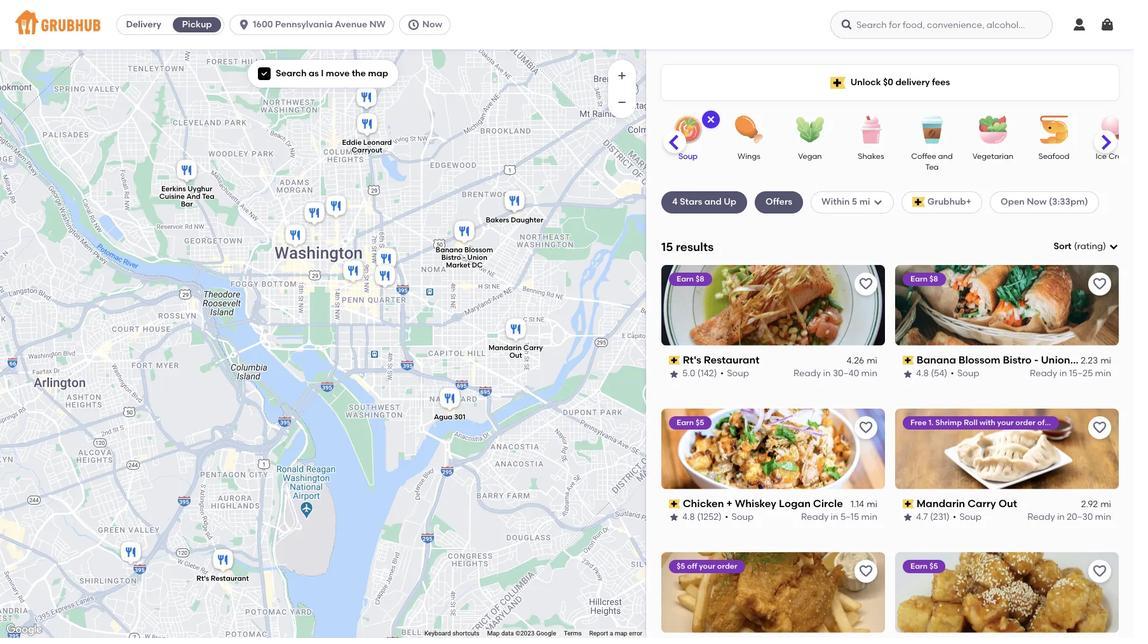 Task type: locate. For each thing, give the bounding box(es) containing it.
in left the 20–30
[[1058, 512, 1066, 523]]

0 horizontal spatial out
[[509, 352, 522, 360]]

out
[[509, 352, 522, 360], [999, 498, 1018, 510]]

1 vertical spatial svg image
[[261, 70, 268, 78]]

in left 30–40
[[824, 368, 831, 379]]

market up 15–25
[[1074, 354, 1109, 366]]

order left of
[[1016, 418, 1036, 427]]

0 horizontal spatial blossom
[[464, 246, 493, 254]]

$5 down the 4.7 (231)
[[930, 562, 939, 571]]

• soup for +
[[726, 512, 754, 523]]

grubhub+
[[928, 197, 972, 207]]

sort ( rating )
[[1054, 241, 1107, 252]]

1 horizontal spatial save this restaurant image
[[1093, 564, 1108, 579]]

svg image for search as i move the map
[[261, 70, 268, 78]]

0 vertical spatial dc
[[472, 261, 483, 269]]

0 vertical spatial restaurant
[[704, 354, 760, 366]]

•
[[721, 368, 724, 379], [951, 368, 955, 379], [726, 512, 729, 523], [954, 512, 957, 523]]

1 vertical spatial grubhub plus flag logo image
[[913, 197, 926, 208]]

uyghur
[[187, 185, 212, 193]]

0 horizontal spatial earn $5
[[677, 418, 705, 427]]

save this restaurant image
[[859, 420, 874, 435], [1093, 564, 1108, 579]]

0 vertical spatial svg image
[[407, 18, 420, 31]]

0 vertical spatial earn $5
[[677, 418, 705, 427]]

restaurant inside map region
[[211, 575, 249, 583]]

2 earn $8 from the left
[[911, 275, 939, 283]]

soup for chicken + whiskey logan circle
[[732, 512, 754, 523]]

bistro for banana blossom bistro - union market dc mandarin carry out
[[441, 253, 461, 262]]

and right the coffee
[[939, 152, 954, 161]]

0 horizontal spatial now
[[423, 19, 443, 30]]

0 horizontal spatial $8
[[696, 275, 705, 283]]

ready down banana blossom bistro - union market dc
[[1031, 368, 1058, 379]]

1 horizontal spatial rt's
[[683, 354, 702, 366]]

dc down 'banana blossom bistro - union market dc' icon at left top
[[472, 261, 483, 269]]

market for banana blossom bistro - union market dc
[[1074, 354, 1109, 366]]

1 horizontal spatial blossom
[[959, 354, 1001, 366]]

rt's restaurant inside map region
[[196, 575, 249, 583]]

tea inside coffee and tea
[[926, 163, 939, 172]]

keyboard shortcuts
[[425, 630, 480, 637]]

banana for banana blossom bistro - union market dc
[[917, 354, 957, 366]]

1 $8 from the left
[[696, 275, 705, 283]]

• for blossom
[[951, 368, 955, 379]]

save this restaurant image for banana blossom bistro - union market dc
[[1093, 276, 1108, 292]]

chicken + whiskey logan circle
[[683, 498, 844, 510]]

ready for rt's restaurant
[[794, 368, 822, 379]]

map right the the at top
[[368, 68, 389, 79]]

• right (142)
[[721, 368, 724, 379]]

now right nw
[[423, 19, 443, 30]]

0 horizontal spatial order
[[718, 562, 738, 571]]

blossom down banana blossom bistro - union market dc logo on the right
[[959, 354, 1001, 366]]

open
[[1001, 197, 1026, 207]]

bistro inside banana blossom bistro - union market dc mandarin carry out
[[441, 253, 461, 262]]

and inside coffee and tea
[[939, 152, 954, 161]]

• for carry
[[954, 512, 957, 523]]

whiskey
[[736, 498, 777, 510]]

union for banana blossom bistro - union market dc
[[1042, 354, 1071, 366]]

1 horizontal spatial bistro
[[1004, 354, 1033, 366]]

+
[[727, 498, 733, 510]]

4.8 left (54)
[[917, 368, 930, 379]]

(142)
[[698, 368, 718, 379]]

5–15
[[841, 512, 860, 523]]

0 vertical spatial union
[[467, 253, 487, 262]]

now button
[[399, 15, 456, 35]]

the
[[352, 68, 366, 79]]

0 horizontal spatial carry
[[524, 344, 543, 352]]

star icon image left '4.8 (54)'
[[904, 369, 914, 379]]

1 horizontal spatial tea
[[926, 163, 939, 172]]

earn $8
[[677, 275, 705, 283], [911, 275, 939, 283]]

1 horizontal spatial map
[[615, 630, 628, 637]]

union up ready in 15–25 min
[[1042, 354, 1071, 366]]

and
[[939, 152, 954, 161], [705, 197, 722, 207]]

0 horizontal spatial market
[[446, 261, 470, 269]]

rt's left the rt's restaurant icon
[[196, 575, 209, 583]]

1 vertical spatial earn $5
[[911, 562, 939, 571]]

roll
[[965, 418, 978, 427]]

blossom inside banana blossom bistro - union market dc mandarin carry out
[[464, 246, 493, 254]]

out down the mandarin carry out "icon"
[[509, 352, 522, 360]]

min down the 4.26 mi
[[862, 368, 878, 379]]

mi right 4.26
[[867, 355, 878, 366]]

0 vertical spatial bistro
[[441, 253, 461, 262]]

subscription pass image
[[670, 356, 681, 365]]

0 horizontal spatial rt's restaurant
[[196, 575, 249, 583]]

rt's up the 5.0
[[683, 354, 702, 366]]

(231)
[[931, 512, 950, 523]]

0 horizontal spatial $5
[[677, 562, 686, 571]]

mi for whiskey
[[867, 499, 878, 510]]

0 horizontal spatial grubhub plus flag logo image
[[831, 77, 846, 89]]

eerkins uyghur cuisine and tea bar
[[159, 185, 214, 208]]

mason's famous lobster rolls-arlington image
[[118, 540, 143, 568]]

0 horizontal spatial your
[[700, 562, 716, 571]]

2 $8 from the left
[[930, 275, 939, 283]]

bistro up ready in 15–25 min
[[1004, 354, 1033, 366]]

(54)
[[932, 368, 948, 379]]

earn $5 for chicken + whiskey logan circle logo
[[677, 418, 705, 427]]

and left "up"
[[705, 197, 722, 207]]

1 vertical spatial tea
[[202, 193, 214, 201]]

1 vertical spatial market
[[1074, 354, 1109, 366]]

$8
[[696, 275, 705, 283], [930, 275, 939, 283]]

min
[[862, 368, 878, 379], [1096, 368, 1112, 379], [862, 512, 878, 523], [1096, 512, 1112, 523]]

min for banana blossom bistro - union market dc
[[1096, 368, 1112, 379]]

within 5 mi
[[822, 197, 871, 207]]

1 vertical spatial out
[[999, 498, 1018, 510]]

tea right and
[[202, 193, 214, 201]]

save this restaurant button for chicken + whiskey logan circle
[[855, 416, 878, 439]]

rt's restaurant
[[683, 354, 760, 366], [196, 575, 249, 583]]

mi right 5
[[860, 197, 871, 207]]

0 horizontal spatial and
[[705, 197, 722, 207]]

your right off
[[700, 562, 716, 571]]

0 vertical spatial market
[[446, 261, 470, 269]]

subscription pass image for mandarin carry out
[[904, 500, 915, 509]]

0 horizontal spatial rt's
[[196, 575, 209, 583]]

delivery
[[896, 77, 931, 88]]

subscription pass image
[[904, 356, 915, 365], [670, 500, 681, 509], [904, 500, 915, 509]]

1 vertical spatial bistro
[[1004, 354, 1033, 366]]

1 horizontal spatial rt's restaurant
[[683, 354, 760, 366]]

0 vertical spatial your
[[998, 418, 1014, 427]]

star icon image left 4.8 (1252)
[[670, 513, 680, 523]]

save this restaurant image
[[859, 276, 874, 292], [1093, 276, 1108, 292], [1093, 420, 1108, 435], [859, 564, 874, 579]]

• right (231)
[[954, 512, 957, 523]]

1 horizontal spatial and
[[939, 152, 954, 161]]

grubhub plus flag logo image left the unlock
[[831, 77, 846, 89]]

0 vertical spatial carry
[[524, 344, 543, 352]]

0 vertical spatial banana
[[436, 246, 463, 254]]

1 vertical spatial blossom
[[959, 354, 1001, 366]]

order
[[1016, 418, 1036, 427], [718, 562, 738, 571]]

• soup down '+'
[[726, 512, 754, 523]]

tea down the coffee
[[926, 163, 939, 172]]

1 vertical spatial your
[[700, 562, 716, 571]]

shakes
[[859, 152, 885, 161]]

map right a
[[615, 630, 628, 637]]

report
[[590, 630, 609, 637]]

1 vertical spatial restaurant
[[211, 575, 249, 583]]

save this restaurant button for rt's restaurant
[[855, 273, 878, 296]]

vegan image
[[788, 116, 833, 144]]

1 vertical spatial -
[[1035, 354, 1039, 366]]

• soup right (54)
[[951, 368, 980, 379]]

rt's
[[683, 354, 702, 366], [196, 575, 209, 583]]

stars
[[680, 197, 703, 207]]

0 horizontal spatial -
[[463, 253, 466, 262]]

soup down mandarin carry out
[[960, 512, 982, 523]]

fees
[[933, 77, 951, 88]]

-
[[463, 253, 466, 262], [1035, 354, 1039, 366]]

little beet image
[[374, 246, 399, 274]]

None field
[[1054, 240, 1120, 253]]

0 vertical spatial -
[[463, 253, 466, 262]]

• soup right (142)
[[721, 368, 750, 379]]

4.8 down chicken
[[683, 512, 696, 523]]

results
[[676, 239, 714, 254]]

- inside banana blossom bistro - union market dc mandarin carry out
[[463, 253, 466, 262]]

1 horizontal spatial earn $8
[[911, 275, 939, 283]]

save this restaurant image left free
[[859, 420, 874, 435]]

search
[[276, 68, 307, 79]]

soup right (54)
[[958, 368, 980, 379]]

circle
[[814, 498, 844, 510]]

mi right 1.14
[[867, 499, 878, 510]]

soup down soup image
[[679, 152, 698, 161]]

0 vertical spatial order
[[1016, 418, 1036, 427]]

1 vertical spatial mandarin
[[917, 498, 966, 510]]

union down 'banana blossom bistro - union market dc' icon at left top
[[467, 253, 487, 262]]

• soup
[[721, 368, 750, 379], [951, 368, 980, 379], [726, 512, 754, 523], [954, 512, 982, 523]]

grubhub plus flag logo image
[[831, 77, 846, 89], [913, 197, 926, 208]]

0 vertical spatial map
[[368, 68, 389, 79]]

svg image
[[1073, 17, 1088, 32], [1101, 17, 1116, 32], [238, 18, 251, 31], [841, 18, 854, 31], [706, 114, 717, 125], [873, 197, 884, 208], [1110, 242, 1120, 252]]

earn
[[677, 275, 694, 283], [911, 275, 928, 283], [677, 418, 694, 427], [911, 562, 928, 571]]

4.8 (54)
[[917, 368, 948, 379]]

soup for mandarin carry out
[[960, 512, 982, 523]]

banana for banana blossom bistro - union market dc mandarin carry out
[[436, 246, 463, 254]]

up
[[724, 197, 737, 207]]

pennsylvania
[[275, 19, 333, 30]]

earn $8 for banana
[[911, 275, 939, 283]]

grubhub plus flag logo image for grubhub+
[[913, 197, 926, 208]]

1 vertical spatial order
[[718, 562, 738, 571]]

1 vertical spatial rt's restaurant
[[196, 575, 249, 583]]

earn for rt's restaurant
[[677, 275, 694, 283]]

0 horizontal spatial earn $8
[[677, 275, 705, 283]]

union inside banana blossom bistro - union market dc mandarin carry out
[[467, 253, 487, 262]]

delivery
[[126, 19, 161, 30]]

2 horizontal spatial $5
[[930, 562, 939, 571]]

soup
[[679, 152, 698, 161], [728, 368, 750, 379], [958, 368, 980, 379], [732, 512, 754, 523], [960, 512, 982, 523]]

0 horizontal spatial 4.8
[[683, 512, 696, 523]]

1 horizontal spatial now
[[1028, 197, 1048, 207]]

1 earn $8 from the left
[[677, 275, 705, 283]]

vegetarian image
[[972, 116, 1016, 144]]

1 horizontal spatial svg image
[[407, 18, 420, 31]]

soup right (142)
[[728, 368, 750, 379]]

banana inside banana blossom bistro - union market dc mandarin carry out
[[436, 246, 463, 254]]

mi
[[860, 197, 871, 207], [867, 355, 878, 366], [1101, 355, 1112, 366], [867, 499, 878, 510], [1101, 499, 1112, 510]]

- down 'banana blossom bistro - union market dc' icon at left top
[[463, 253, 466, 262]]

mason's famous lobster rolls image
[[283, 223, 308, 251]]

1 horizontal spatial union
[[1042, 354, 1071, 366]]

subscription pass image for banana blossom bistro - union market dc
[[904, 356, 915, 365]]

your right with on the right
[[998, 418, 1014, 427]]

in
[[824, 368, 831, 379], [1060, 368, 1068, 379], [831, 512, 839, 523], [1058, 512, 1066, 523]]

ready in 5–15 min
[[802, 512, 878, 523]]

0 vertical spatial and
[[939, 152, 954, 161]]

svg image
[[407, 18, 420, 31], [261, 70, 268, 78]]

ready left 30–40
[[794, 368, 822, 379]]

free
[[911, 418, 928, 427]]

1 vertical spatial banana
[[917, 354, 957, 366]]

pickup
[[182, 19, 212, 30]]

earn $5 down the 5.0
[[677, 418, 705, 427]]

$5
[[696, 418, 705, 427], [677, 562, 686, 571], [930, 562, 939, 571]]

1 vertical spatial union
[[1042, 354, 1071, 366]]

min for rt's restaurant
[[862, 368, 878, 379]]

tea
[[926, 163, 939, 172], [202, 193, 214, 201]]

subscription pass image right 1.14 mi
[[904, 500, 915, 509]]

0 vertical spatial now
[[423, 19, 443, 30]]

4.26
[[847, 355, 865, 366]]

coffee
[[912, 152, 937, 161]]

google
[[537, 630, 557, 637]]

map
[[487, 630, 500, 637]]

svg image left "search"
[[261, 70, 268, 78]]

1 horizontal spatial banana
[[917, 354, 957, 366]]

1 horizontal spatial 4.8
[[917, 368, 930, 379]]

min for chicken + whiskey logan circle
[[862, 512, 878, 523]]

min down 2.23 mi
[[1096, 368, 1112, 379]]

0 horizontal spatial restaurant
[[211, 575, 249, 583]]

1 horizontal spatial grubhub plus flag logo image
[[913, 197, 926, 208]]

chicken + whiskey logan circle image
[[323, 193, 349, 221]]

• down '+'
[[726, 512, 729, 523]]

star icon image down subscription pass icon
[[670, 369, 680, 379]]

1 horizontal spatial your
[[998, 418, 1014, 427]]

1 horizontal spatial -
[[1035, 354, 1039, 366]]

mikko nordic fine food image
[[302, 200, 327, 228]]

dc
[[472, 261, 483, 269], [1111, 354, 1127, 366]]

bistro down 'banana blossom bistro - union market dc' icon at left top
[[441, 253, 461, 262]]

1 horizontal spatial dc
[[1111, 354, 1127, 366]]

0 horizontal spatial svg image
[[261, 70, 268, 78]]

earn $5 for eddie leonard carryout logo
[[911, 562, 939, 571]]

1 vertical spatial carry
[[968, 498, 997, 510]]

star icon image left "4.7"
[[904, 513, 914, 523]]

with
[[980, 418, 996, 427]]

coffee and tea
[[912, 152, 954, 172]]

main navigation navigation
[[0, 0, 1135, 50]]

• soup down mandarin carry out
[[954, 512, 982, 523]]

• soup for carry
[[954, 512, 982, 523]]

star icon image for rt's restaurant
[[670, 369, 680, 379]]

1600 pennsylvania avenue nw button
[[230, 15, 399, 35]]

$5 left off
[[677, 562, 686, 571]]

star icon image
[[670, 369, 680, 379], [904, 369, 914, 379], [670, 513, 680, 523], [904, 513, 914, 523]]

- up ready in 15–25 min
[[1035, 354, 1039, 366]]

out down mandarin carry out logo
[[999, 498, 1018, 510]]

order right off
[[718, 562, 738, 571]]

map
[[368, 68, 389, 79], [615, 630, 628, 637]]

tea inside eerkins uyghur cuisine and tea bar
[[202, 193, 214, 201]]

svg image inside now button
[[407, 18, 420, 31]]

1 vertical spatial 4.8
[[683, 512, 696, 523]]

keyboard shortcuts button
[[425, 630, 480, 638]]

0 vertical spatial save this restaurant image
[[859, 420, 874, 435]]

save this restaurant button for banana blossom bistro - union market dc
[[1089, 273, 1112, 296]]

0 vertical spatial out
[[509, 352, 522, 360]]

1 vertical spatial rt's
[[196, 575, 209, 583]]

minus icon image
[[616, 96, 629, 109]]

0 horizontal spatial mandarin
[[489, 344, 522, 352]]

(
[[1075, 241, 1078, 252]]

soup down whiskey
[[732, 512, 754, 523]]

1 vertical spatial save this restaurant image
[[1093, 564, 1108, 579]]

4
[[673, 197, 678, 207]]

0 horizontal spatial tea
[[202, 193, 214, 201]]

pho viet usa image
[[354, 85, 379, 113]]

1 horizontal spatial $8
[[930, 275, 939, 283]]

min down 1.14 mi
[[862, 512, 878, 523]]

bakers daughter image
[[502, 188, 527, 216]]

rt's restaurant image
[[210, 547, 236, 575]]

mi right 2.92
[[1101, 499, 1112, 510]]

1 horizontal spatial market
[[1074, 354, 1109, 366]]

1 horizontal spatial $5
[[696, 418, 705, 427]]

1.14
[[851, 499, 865, 510]]

dc right 2.23
[[1111, 354, 1127, 366]]

eerkins uyghur cuisine and tea bar image
[[174, 158, 199, 186]]

1 vertical spatial and
[[705, 197, 722, 207]]

blossom
[[464, 246, 493, 254], [959, 354, 1001, 366]]

dc inside banana blossom bistro - union market dc mandarin carry out
[[472, 261, 483, 269]]

agua 301
[[434, 413, 465, 421]]

dc for banana blossom bistro - union market dc
[[1111, 354, 1127, 366]]

0 vertical spatial 4.8
[[917, 368, 930, 379]]

earn $8 for rt's
[[677, 275, 705, 283]]

soup for banana blossom bistro - union market dc
[[958, 368, 980, 379]]

subscription pass image right the 4.26 mi
[[904, 356, 915, 365]]

leonard
[[363, 138, 392, 147]]

subscription pass image left chicken
[[670, 500, 681, 509]]

rating
[[1078, 241, 1104, 252]]

0 horizontal spatial union
[[467, 253, 487, 262]]

0 horizontal spatial dc
[[472, 261, 483, 269]]

market down 'banana blossom bistro - union market dc' icon at left top
[[446, 261, 470, 269]]

terms link
[[564, 630, 582, 637]]

20–30
[[1068, 512, 1094, 523]]

- for banana blossom bistro - union market dc
[[1035, 354, 1039, 366]]

bistro for banana blossom bistro - union market dc
[[1004, 354, 1033, 366]]

blossom down bakers
[[464, 246, 493, 254]]

now right open
[[1028, 197, 1048, 207]]

0 horizontal spatial save this restaurant image
[[859, 420, 874, 435]]

0 vertical spatial blossom
[[464, 246, 493, 254]]

0 vertical spatial grubhub plus flag logo image
[[831, 77, 846, 89]]

$5 down 5.0 (142)
[[696, 418, 705, 427]]

ready left the 20–30
[[1028, 512, 1056, 523]]

4.8
[[917, 368, 930, 379], [683, 512, 696, 523]]

earn for chicken + whiskey logan circle
[[677, 418, 694, 427]]

earn $5 down "4.7"
[[911, 562, 939, 571]]

0 horizontal spatial banana
[[436, 246, 463, 254]]

svg image right nw
[[407, 18, 420, 31]]

1 horizontal spatial out
[[999, 498, 1018, 510]]

ready for chicken + whiskey logan circle
[[802, 512, 829, 523]]

0 horizontal spatial bistro
[[441, 253, 461, 262]]

in left 15–25
[[1060, 368, 1068, 379]]

1600 pennsylvania avenue nw
[[253, 19, 386, 30]]

market inside banana blossom bistro - union market dc mandarin carry out
[[446, 261, 470, 269]]

mi for out
[[1101, 499, 1112, 510]]

0 vertical spatial mandarin
[[489, 344, 522, 352]]

in down circle
[[831, 512, 839, 523]]

1 vertical spatial dc
[[1111, 354, 1127, 366]]

chicken + whiskey logan circle logo image
[[662, 409, 886, 489]]

save this restaurant image down the 20–30
[[1093, 564, 1108, 579]]

seafood image
[[1033, 116, 1077, 144]]

absolute noodle image
[[372, 263, 398, 291]]

within
[[822, 197, 850, 207]]

mi right 2.23
[[1101, 355, 1112, 366]]

grubhub plus flag logo image left the "grubhub+"
[[913, 197, 926, 208]]

- for banana blossom bistro - union market dc mandarin carry out
[[463, 253, 466, 262]]

ready down circle
[[802, 512, 829, 523]]

1 vertical spatial map
[[615, 630, 628, 637]]

• right (54)
[[951, 368, 955, 379]]

min down 2.92 mi
[[1096, 512, 1112, 523]]



Task type: describe. For each thing, give the bounding box(es) containing it.
bar
[[181, 200, 193, 208]]

vegetarian
[[973, 152, 1014, 161]]

chicken
[[683, 498, 725, 510]]

mandarin carry out
[[917, 498, 1018, 510]]

5.0 (142)
[[683, 368, 718, 379]]

4.8 for chicken + whiskey logan circle
[[683, 512, 696, 523]]

15
[[662, 239, 674, 254]]

banana blossom bistro - union market dc logo image
[[896, 265, 1120, 346]]

subscription pass image for chicken + whiskey logan circle
[[670, 500, 681, 509]]

market for banana blossom bistro - union market dc mandarin carry out
[[446, 261, 470, 269]]

banana blossom bistro - union market dc
[[917, 354, 1127, 366]]

15–25
[[1070, 368, 1094, 379]]

mikko nordic fine food logo image
[[662, 552, 886, 633]]

sushi aoi image
[[340, 258, 366, 286]]

mandarin carry out logo image
[[896, 409, 1120, 489]]

report a map error
[[590, 630, 643, 637]]

Search for food, convenience, alcohol... search field
[[831, 11, 1054, 39]]

ice
[[1096, 152, 1108, 161]]

$8 for rt's
[[696, 275, 705, 283]]

30–40
[[834, 368, 860, 379]]

wings image
[[727, 116, 772, 144]]

a
[[610, 630, 614, 637]]

save this restaurant image for eddie leonard carryout logo
[[1093, 564, 1108, 579]]

carry inside banana blossom bistro - union market dc mandarin carry out
[[524, 344, 543, 352]]

pickup button
[[170, 15, 224, 35]]

google image
[[3, 622, 45, 638]]

0 horizontal spatial map
[[368, 68, 389, 79]]

in for mandarin carry out
[[1058, 512, 1066, 523]]

4.7
[[917, 512, 929, 523]]

• soup for blossom
[[951, 368, 980, 379]]

eddie leonard carryout image
[[354, 111, 380, 139]]

$8 for banana
[[930, 275, 939, 283]]

ready in 15–25 min
[[1031, 368, 1112, 379]]

free 1. shrimp roll with your order of $30+
[[911, 418, 1066, 427]]

save this restaurant button for mandarin carry out
[[1089, 416, 1112, 439]]

2.23
[[1082, 355, 1099, 366]]

now inside button
[[423, 19, 443, 30]]

out inside banana blossom bistro - union market dc mandarin carry out
[[509, 352, 522, 360]]

4.7 (231)
[[917, 512, 950, 523]]

off
[[688, 562, 698, 571]]

301
[[454, 413, 465, 421]]

logan
[[779, 498, 811, 510]]

union for banana blossom bistro - union market dc mandarin carry out
[[467, 253, 487, 262]]

earn for banana blossom bistro - union market dc
[[911, 275, 928, 283]]

unlock $0 delivery fees
[[851, 77, 951, 88]]

$30+
[[1048, 418, 1066, 427]]

1 horizontal spatial restaurant
[[704, 354, 760, 366]]

4.26 mi
[[847, 355, 878, 366]]

$5 for eddie leonard carryout logo
[[930, 562, 939, 571]]

mandarin carry out image
[[503, 317, 529, 345]]

unlock
[[851, 77, 882, 88]]

sort
[[1054, 241, 1072, 252]]

4.8 (1252)
[[683, 512, 722, 523]]

seafood
[[1039, 152, 1070, 161]]

i
[[321, 68, 324, 79]]

• for +
[[726, 512, 729, 523]]

wings
[[738, 152, 761, 161]]

soup for rt's restaurant
[[728, 368, 750, 379]]

1 horizontal spatial mandarin
[[917, 498, 966, 510]]

nw
[[370, 19, 386, 30]]

keyboard
[[425, 630, 451, 637]]

mi for bistro
[[1101, 355, 1112, 366]]

soup image
[[666, 116, 711, 144]]

offers
[[766, 197, 793, 207]]

2.92
[[1082, 499, 1099, 510]]

delivery button
[[117, 15, 170, 35]]

svg image inside 1600 pennsylvania avenue nw button
[[238, 18, 251, 31]]

rt's inside map region
[[196, 575, 209, 583]]

2.23 mi
[[1082, 355, 1112, 366]]

$5 off your order
[[677, 562, 738, 571]]

bakers
[[486, 216, 509, 224]]

of
[[1038, 418, 1046, 427]]

• for restaurant
[[721, 368, 724, 379]]

ready in 30–40 min
[[794, 368, 878, 379]]

4 stars and up
[[673, 197, 737, 207]]

eddie leonard carryout
[[342, 138, 392, 154]]

shortcuts
[[453, 630, 480, 637]]

1600
[[253, 19, 273, 30]]

mandarin inside banana blossom bistro - union market dc mandarin carry out
[[489, 344, 522, 352]]

plus icon image
[[616, 69, 629, 82]]

ready for mandarin carry out
[[1028, 512, 1056, 523]]

shakes image
[[849, 116, 894, 144]]

none field containing sort
[[1054, 240, 1120, 253]]

svg image for now
[[407, 18, 420, 31]]

report a map error link
[[590, 630, 643, 637]]

search as i move the map
[[276, 68, 389, 79]]

• soup for restaurant
[[721, 368, 750, 379]]

eddie leonard carryout logo image
[[896, 552, 1120, 633]]

$5 for chicken + whiskey logan circle logo
[[696, 418, 705, 427]]

1.14 mi
[[851, 499, 878, 510]]

)
[[1104, 241, 1107, 252]]

rt's restaurant logo image
[[662, 265, 886, 346]]

avenue
[[335, 19, 368, 30]]

eerkins
[[161, 185, 186, 193]]

in for chicken + whiskey logan circle
[[831, 512, 839, 523]]

in for banana blossom bistro - union market dc
[[1060, 368, 1068, 379]]

cream
[[1109, 152, 1135, 161]]

5
[[853, 197, 858, 207]]

bakers daughter
[[486, 216, 543, 224]]

min for mandarin carry out
[[1096, 512, 1112, 523]]

1 vertical spatial now
[[1028, 197, 1048, 207]]

star icon image for banana blossom bistro - union market dc
[[904, 369, 914, 379]]

blossom for banana blossom bistro - union market dc mandarin carry out
[[464, 246, 493, 254]]

star icon image for chicken + whiskey logan circle
[[670, 513, 680, 523]]

1 horizontal spatial order
[[1016, 418, 1036, 427]]

shrimp
[[936, 418, 963, 427]]

0 vertical spatial rt's
[[683, 354, 702, 366]]

banana blossom bistro - union market dc image
[[452, 219, 477, 247]]

5.0
[[683, 368, 696, 379]]

blossom for banana blossom bistro - union market dc
[[959, 354, 1001, 366]]

data
[[502, 630, 514, 637]]

ice cream image
[[1094, 116, 1135, 144]]

dc for banana blossom bistro - union market dc mandarin carry out
[[472, 261, 483, 269]]

ready for banana blossom bistro - union market dc
[[1031, 368, 1058, 379]]

grubhub plus flag logo image for unlock $0 delivery fees
[[831, 77, 846, 89]]

map region
[[0, 4, 647, 638]]

vegan
[[799, 152, 823, 161]]

daughter
[[511, 216, 543, 224]]

error
[[629, 630, 643, 637]]

in for rt's restaurant
[[824, 368, 831, 379]]

1 horizontal spatial carry
[[968, 498, 997, 510]]

move
[[326, 68, 350, 79]]

2.92 mi
[[1082, 499, 1112, 510]]

0 vertical spatial rt's restaurant
[[683, 354, 760, 366]]

coffee and tea image
[[911, 116, 955, 144]]

agua 301 image
[[437, 386, 463, 414]]

banana blossom bistro - union market dc mandarin carry out
[[436, 246, 543, 360]]

(1252)
[[698, 512, 722, 523]]

agua
[[434, 413, 452, 421]]

star icon image for mandarin carry out
[[904, 513, 914, 523]]

save this restaurant image for rt's restaurant
[[859, 276, 874, 292]]

cuisine
[[159, 193, 185, 201]]

4.8 for banana blossom bistro - union market dc
[[917, 368, 930, 379]]

save this restaurant image for mandarin carry out
[[1093, 420, 1108, 435]]

terms
[[564, 630, 582, 637]]

ice cream
[[1096, 152, 1135, 161]]

ready in 20–30 min
[[1028, 512, 1112, 523]]

carryout
[[352, 146, 382, 154]]

save this restaurant image for chicken + whiskey logan circle logo
[[859, 420, 874, 435]]

and
[[186, 193, 200, 201]]



Task type: vqa. For each thing, say whether or not it's contained in the screenshot.


